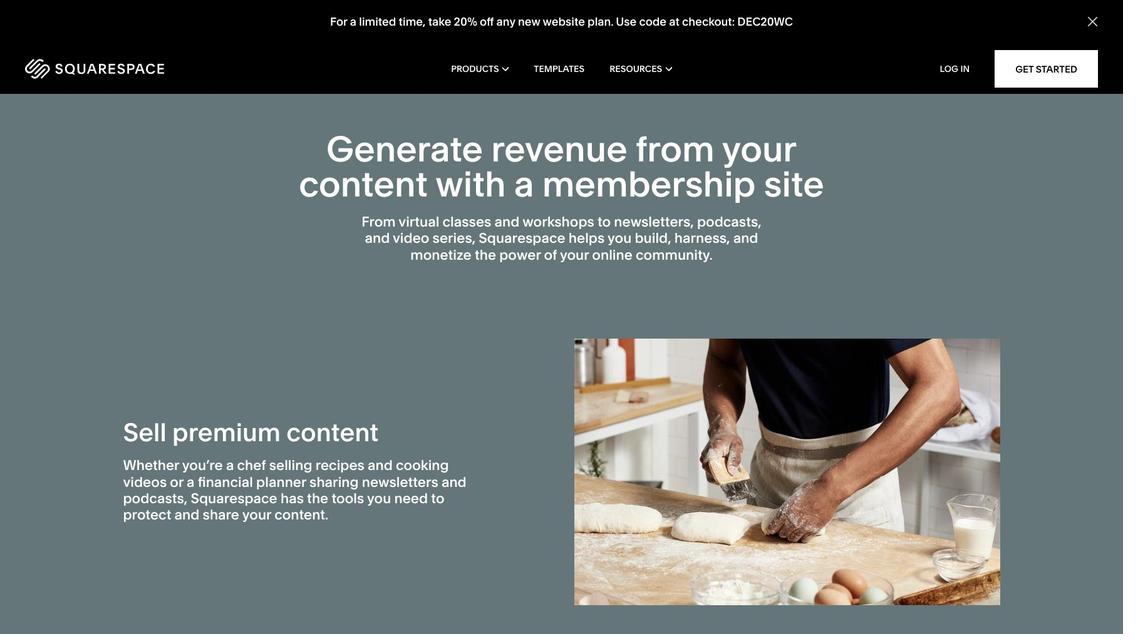 Task type: vqa. For each thing, say whether or not it's contained in the screenshot.
website
yes



Task type: describe. For each thing, give the bounding box(es) containing it.
has
[[281, 491, 304, 508]]

20%
[[454, 15, 477, 29]]

content inside generate revenue from your content with a membership site
[[299, 163, 428, 206]]

generate revenue from your content with a membership site
[[299, 128, 825, 206]]

products
[[451, 63, 499, 75]]

and left the "video"
[[365, 230, 390, 247]]

a inside generate revenue from your content with a membership site
[[514, 163, 534, 206]]

from
[[636, 128, 715, 170]]

and right harness,
[[734, 230, 759, 247]]

resources
[[610, 63, 663, 75]]

sell
[[123, 417, 167, 448]]

code
[[639, 15, 667, 29]]

tools
[[332, 491, 364, 508]]

templates link
[[534, 44, 585, 94]]

any
[[497, 15, 516, 29]]

chef scoring bread dough image
[[574, 339, 1001, 606]]

you're
[[182, 458, 223, 475]]

selling
[[269, 458, 312, 475]]

get started
[[1016, 63, 1078, 75]]

at
[[670, 15, 680, 29]]

website
[[543, 15, 585, 29]]

your inside whether you're a chef selling recipes and cooking videos or a financial planner sharing newsletters and podcasts, squarespace has the tools you need to protect and share your content.
[[242, 507, 271, 524]]

checkout:
[[682, 15, 735, 29]]

classes
[[443, 214, 492, 231]]

get
[[1016, 63, 1034, 75]]

plan.
[[588, 15, 614, 29]]

the inside from virtual classes and workshops to newsletters, podcasts, and video series, squarespace helps you build, harness, and monetize the power of your online community.
[[475, 247, 496, 264]]

revenue
[[491, 128, 628, 170]]

products button
[[451, 44, 509, 94]]

newsletters
[[362, 474, 439, 491]]

chef
[[237, 458, 266, 475]]

planner
[[256, 474, 306, 491]]

membership
[[543, 163, 756, 206]]

in
[[961, 63, 970, 75]]

from virtual classes and workshops to newsletters, podcasts, and video series, squarespace helps you build, harness, and monetize the power of your online community.
[[362, 214, 762, 264]]

your inside generate revenue from your content with a membership site
[[722, 128, 797, 170]]

with
[[436, 163, 506, 206]]

of
[[544, 247, 557, 264]]

whether
[[123, 458, 179, 475]]

a right the or
[[187, 474, 195, 491]]

and right recipes
[[368, 458, 393, 475]]

build,
[[635, 230, 672, 247]]

to inside whether you're a chef selling recipes and cooking videos or a financial planner sharing newsletters and podcasts, squarespace has the tools you need to protect and share your content.
[[431, 491, 445, 508]]

podcasts, inside whether you're a chef selling recipes and cooking videos or a financial planner sharing newsletters and podcasts, squarespace has the tools you need to protect and share your content.
[[123, 491, 188, 508]]

limited
[[359, 15, 396, 29]]

new
[[518, 15, 541, 29]]

virtual
[[399, 214, 440, 231]]

online
[[592, 247, 633, 264]]

for a limited time, take 20% off any new website plan. use code at checkout: dec20wc
[[330, 15, 793, 29]]

for
[[330, 15, 348, 29]]



Task type: locate. For each thing, give the bounding box(es) containing it.
0 horizontal spatial you
[[367, 491, 391, 508]]

video
[[393, 230, 430, 247]]

1 horizontal spatial the
[[475, 247, 496, 264]]

videos
[[123, 474, 167, 491]]

1 vertical spatial the
[[307, 491, 329, 508]]

1 vertical spatial content
[[287, 417, 379, 448]]

1 horizontal spatial you
[[608, 230, 632, 247]]

to up 'online'
[[598, 214, 611, 231]]

squarespace inside whether you're a chef selling recipes and cooking videos or a financial planner sharing newsletters and podcasts, squarespace has the tools you need to protect and share your content.
[[191, 491, 277, 508]]

dec20wc
[[738, 15, 793, 29]]

0 vertical spatial to
[[598, 214, 611, 231]]

1 horizontal spatial to
[[598, 214, 611, 231]]

sharing
[[310, 474, 359, 491]]

take
[[428, 15, 451, 29]]

0 vertical spatial you
[[608, 230, 632, 247]]

and up power
[[495, 214, 520, 231]]

templates
[[534, 63, 585, 75]]

0 horizontal spatial podcasts,
[[123, 491, 188, 508]]

1 horizontal spatial your
[[560, 247, 589, 264]]

1 vertical spatial you
[[367, 491, 391, 508]]

and right need
[[442, 474, 467, 491]]

squarespace
[[479, 230, 566, 247], [191, 491, 277, 508]]

you right helps
[[608, 230, 632, 247]]

get started link
[[995, 50, 1099, 88]]

0 horizontal spatial squarespace
[[191, 491, 277, 508]]

cooking
[[396, 458, 449, 475]]

from
[[362, 214, 396, 231]]

log             in
[[940, 63, 970, 75]]

off
[[480, 15, 494, 29]]

use
[[616, 15, 637, 29]]

0 horizontal spatial your
[[242, 507, 271, 524]]

squarespace inside from virtual classes and workshops to newsletters, podcasts, and video series, squarespace helps you build, harness, and monetize the power of your online community.
[[479, 230, 566, 247]]

a
[[350, 15, 357, 29], [514, 163, 534, 206], [226, 458, 234, 475], [187, 474, 195, 491]]

0 vertical spatial podcasts,
[[697, 214, 762, 231]]

premium
[[172, 417, 281, 448]]

squarespace logo link
[[25, 59, 240, 79]]

content
[[299, 163, 428, 206], [287, 417, 379, 448]]

1 horizontal spatial squarespace
[[479, 230, 566, 247]]

content up recipes
[[287, 417, 379, 448]]

community.
[[636, 247, 713, 264]]

content.
[[275, 507, 329, 524]]

helps
[[569, 230, 605, 247]]

the
[[475, 247, 496, 264], [307, 491, 329, 508]]

sell premium content
[[123, 417, 379, 448]]

time,
[[399, 15, 426, 29]]

0 vertical spatial the
[[475, 247, 496, 264]]

log
[[940, 63, 959, 75]]

to inside from virtual classes and workshops to newsletters, podcasts, and video series, squarespace helps you build, harness, and monetize the power of your online community.
[[598, 214, 611, 231]]

1 vertical spatial your
[[560, 247, 589, 264]]

content up from
[[299, 163, 428, 206]]

2 horizontal spatial your
[[722, 128, 797, 170]]

site
[[764, 163, 825, 206]]

harness,
[[675, 230, 730, 247]]

you inside whether you're a chef selling recipes and cooking videos or a financial planner sharing newsletters and podcasts, squarespace has the tools you need to protect and share your content.
[[367, 491, 391, 508]]

workshops
[[523, 214, 595, 231]]

started
[[1036, 63, 1078, 75]]

0 vertical spatial squarespace
[[479, 230, 566, 247]]

your inside from virtual classes and workshops to newsletters, podcasts, and video series, squarespace helps you build, harness, and monetize the power of your online community.
[[560, 247, 589, 264]]

squarespace logo image
[[25, 59, 164, 79]]

to
[[598, 214, 611, 231], [431, 491, 445, 508]]

1 vertical spatial to
[[431, 491, 445, 508]]

the inside whether you're a chef selling recipes and cooking videos or a financial planner sharing newsletters and podcasts, squarespace has the tools you need to protect and share your content.
[[307, 491, 329, 508]]

to right need
[[431, 491, 445, 508]]

podcasts,
[[697, 214, 762, 231], [123, 491, 188, 508]]

0 vertical spatial content
[[299, 163, 428, 206]]

whether you're a chef selling recipes and cooking videos or a financial planner sharing newsletters and podcasts, squarespace has the tools you need to protect and share your content.
[[123, 458, 467, 524]]

generate
[[326, 128, 483, 170]]

a left chef
[[226, 458, 234, 475]]

0 vertical spatial your
[[722, 128, 797, 170]]

2 vertical spatial your
[[242, 507, 271, 524]]

you right tools
[[367, 491, 391, 508]]

monetize
[[411, 247, 472, 264]]

you
[[608, 230, 632, 247], [367, 491, 391, 508]]

the right has
[[307, 491, 329, 508]]

share
[[203, 507, 239, 524]]

your
[[722, 128, 797, 170], [560, 247, 589, 264], [242, 507, 271, 524]]

a right "for"
[[350, 15, 357, 29]]

the left power
[[475, 247, 496, 264]]

1 vertical spatial podcasts,
[[123, 491, 188, 508]]

0 horizontal spatial the
[[307, 491, 329, 508]]

log             in link
[[940, 63, 970, 75]]

resources button
[[610, 44, 672, 94]]

need
[[394, 491, 428, 508]]

0 horizontal spatial to
[[431, 491, 445, 508]]

1 horizontal spatial podcasts,
[[697, 214, 762, 231]]

protect
[[123, 507, 171, 524]]

or
[[170, 474, 184, 491]]

1 vertical spatial squarespace
[[191, 491, 277, 508]]

series,
[[433, 230, 476, 247]]

recipes
[[316, 458, 365, 475]]

newsletters,
[[614, 214, 694, 231]]

you inside from virtual classes and workshops to newsletters, podcasts, and video series, squarespace helps you build, harness, and monetize the power of your online community.
[[608, 230, 632, 247]]

a up workshops
[[514, 163, 534, 206]]

and left share
[[175, 507, 200, 524]]

power
[[500, 247, 541, 264]]

financial
[[198, 474, 253, 491]]

podcasts, inside from virtual classes and workshops to newsletters, podcasts, and video series, squarespace helps you build, harness, and monetize the power of your online community.
[[697, 214, 762, 231]]

and
[[495, 214, 520, 231], [365, 230, 390, 247], [734, 230, 759, 247], [368, 458, 393, 475], [442, 474, 467, 491], [175, 507, 200, 524]]



